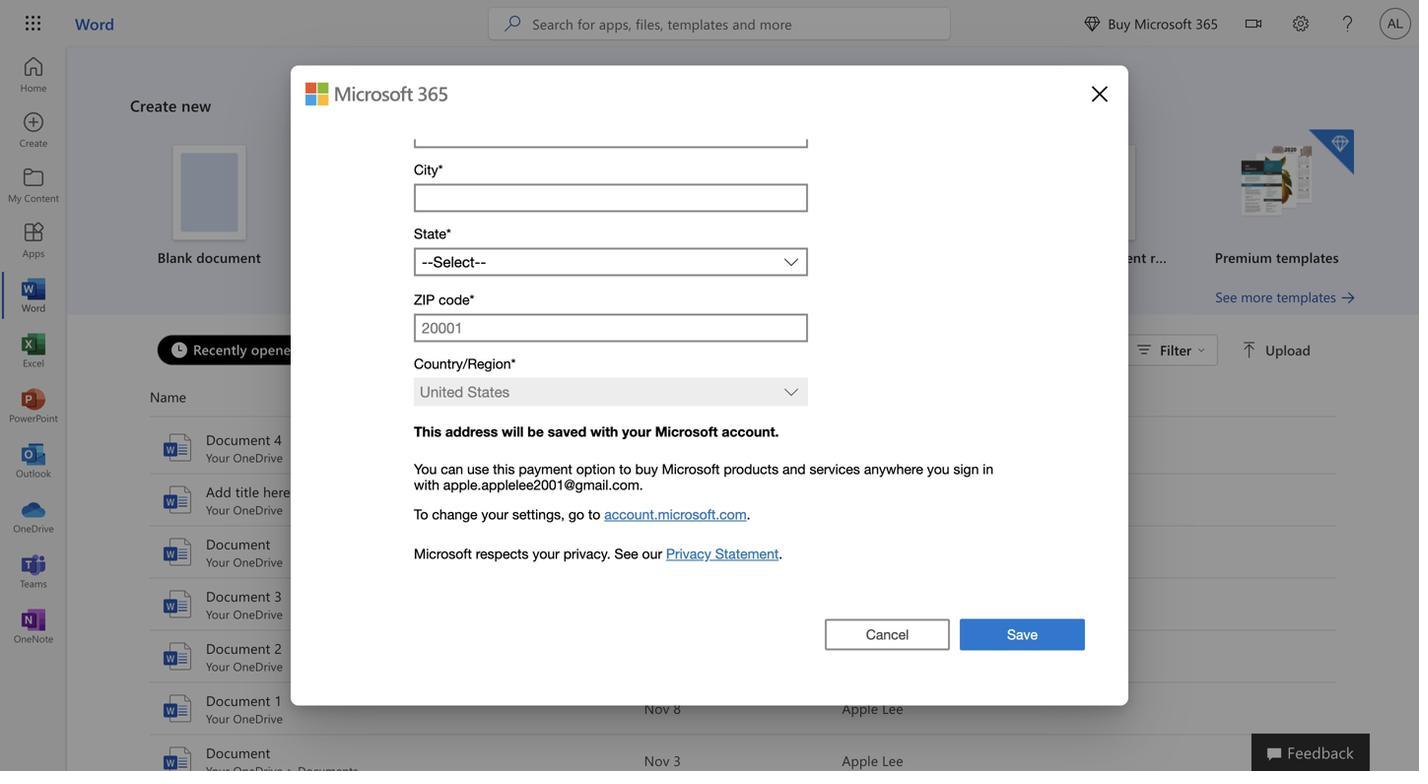 Task type: locate. For each thing, give the bounding box(es) containing it.
2 resume from the left
[[627, 248, 673, 267]]

0 vertical spatial name document cell
[[150, 535, 644, 570]]

2 nov from the top
[[644, 543, 670, 561]]

opened button
[[644, 386, 842, 409]]

onedrive up 2
[[233, 607, 283, 622]]

1 vertical spatial word image
[[162, 641, 193, 673]]

2 document from the top
[[206, 535, 270, 553]]

your down add
[[206, 502, 230, 518]]

restaurant manager resume image
[[529, 145, 602, 240]]

document left 1
[[206, 692, 270, 710]]

2 word image from the top
[[162, 484, 193, 516]]

document left the 4
[[206, 431, 270, 449]]

your inside document 1 your onedrive
[[206, 711, 230, 727]]

document left 2
[[206, 640, 270, 658]]

stylish
[[672, 248, 713, 267]]

onedrive down 2
[[233, 659, 283, 675]]

0 vertical spatial templates
[[1276, 248, 1339, 267]]

4 your from the top
[[206, 607, 230, 622]]

geometric
[[1028, 248, 1094, 267]]

2 vertical spatial lee
[[882, 752, 903, 770]]

onedrive inside "document 2 your onedrive"
[[233, 659, 283, 675]]

restaurant manager resume element
[[488, 145, 673, 268]]

list
[[130, 128, 1356, 287]]

1 onedrive from the top
[[233, 450, 283, 466]]

onedrive for 2
[[233, 659, 283, 675]]

geometric student report
[[1028, 248, 1190, 267]]

1 vertical spatial templates
[[1277, 288, 1336, 306]]

name document cell down 'name document 1' cell
[[150, 744, 644, 772]]

 upload
[[1242, 341, 1311, 359]]

templates up see more templates 'button'
[[1276, 248, 1339, 267]]

document 1 your onedrive
[[206, 692, 283, 727]]

1 lee from the top
[[882, 648, 903, 666]]

2 lee from the top
[[882, 700, 903, 718]]

0 vertical spatial lee
[[882, 648, 903, 666]]

tab list containing recently opened
[[152, 335, 834, 366]]

4 onedrive from the top
[[233, 607, 283, 622]]

row containing name
[[150, 386, 1336, 417]]

create new
[[130, 95, 211, 116]]

recently
[[193, 341, 247, 359]]

0 vertical spatial 3
[[274, 587, 282, 606]]

home image
[[24, 65, 43, 85]]

5 document from the top
[[206, 692, 270, 710]]

6 onedrive from the top
[[233, 711, 283, 727]]

templates
[[1276, 248, 1339, 267], [1277, 288, 1336, 306]]

document down document 1 your onedrive
[[206, 744, 270, 762]]

resume right classic
[[421, 248, 467, 267]]

17
[[674, 543, 689, 561]]

word image left document 1 your onedrive
[[162, 693, 193, 725]]

onedrive down "title"
[[233, 502, 283, 518]]

nov left 17
[[644, 543, 670, 561]]

1 vertical spatial apple
[[842, 700, 878, 718]]

create new main content
[[67, 47, 1419, 772]]

lee for 3
[[882, 752, 903, 770]]

add
[[206, 483, 231, 501]]

document inside document 3 your onedrive
[[206, 587, 270, 606]]

2
[[274, 640, 282, 658]]

resume inside "element"
[[627, 248, 673, 267]]

1 word image from the top
[[162, 432, 193, 464]]

8
[[674, 700, 681, 718]]

word image for title
[[162, 484, 193, 516]]

3 nov from the top
[[644, 700, 670, 718]]

 button
[[1092, 86, 1108, 102], [1092, 86, 1108, 102]]

3 document from the top
[[206, 587, 270, 606]]

0 horizontal spatial 3
[[274, 587, 282, 606]]

premium templates diamond image
[[1309, 130, 1354, 175]]

teams image
[[24, 562, 43, 581]]

your
[[206, 450, 230, 466], [206, 502, 230, 518], [206, 554, 230, 570], [206, 607, 230, 622], [206, 659, 230, 675], [206, 711, 230, 727]]

your up "document 2 your onedrive"
[[206, 607, 230, 622]]

name
[[150, 388, 186, 406]]

2 name document cell from the top
[[150, 744, 644, 772]]

list inside create new main content
[[130, 128, 1356, 287]]

resume
[[421, 248, 467, 267], [627, 248, 673, 267]]

0 horizontal spatial resume
[[421, 248, 467, 267]]

3 onedrive from the top
[[233, 554, 283, 570]]

your up document 3 your onedrive
[[206, 554, 230, 570]]

1 vertical spatial name document cell
[[150, 744, 644, 772]]

2 apple lee from the top
[[842, 700, 903, 718]]

1 nov from the top
[[644, 491, 670, 509]]

2 vertical spatial apple
[[842, 752, 878, 770]]

word image inside name add title here "cell"
[[162, 484, 193, 516]]

3 inside document 3 your onedrive
[[274, 587, 282, 606]]

more
[[1241, 288, 1273, 306]]

name document 4 cell
[[150, 430, 644, 466]]

title
[[235, 483, 259, 501]]

3 apple lee from the top
[[842, 752, 903, 770]]

recently opened
[[193, 341, 299, 359]]

2 vertical spatial apple lee
[[842, 752, 903, 770]]

your for document 2
[[206, 659, 230, 675]]

your inside "document 2 your onedrive"
[[206, 659, 230, 675]]

1 horizontal spatial resume
[[627, 248, 673, 267]]

your down "document 2 your onedrive"
[[206, 711, 230, 727]]

document for document
[[206, 535, 270, 553]]

onedrive up document 3 your onedrive
[[233, 554, 283, 570]]

geometric student report element
[[1022, 145, 1190, 268]]

4 document from the top
[[206, 640, 270, 658]]

onedrive inside document 1 your onedrive
[[233, 711, 283, 727]]

1
[[274, 692, 282, 710]]

onedrive down the 4
[[233, 450, 283, 466]]

teaching
[[717, 248, 772, 267]]

name document cell
[[150, 535, 644, 570], [150, 744, 644, 772]]

cover
[[776, 248, 811, 267]]

lee
[[882, 648, 903, 666], [882, 700, 903, 718], [882, 752, 903, 770]]

onedrive inside document 4 your onedrive
[[233, 450, 283, 466]]

student
[[1098, 248, 1146, 267]]

your inside document 3 your onedrive
[[206, 607, 230, 622]]

nov 8
[[644, 700, 681, 718]]

word image inside 'name document 1' cell
[[162, 693, 193, 725]]

report
[[1150, 248, 1190, 267]]

onedrive down 1
[[233, 711, 283, 727]]

here
[[263, 483, 290, 501]]

6 your from the top
[[206, 711, 230, 727]]

document your onedrive
[[206, 535, 283, 570]]

None search field
[[489, 8, 950, 39]]

stylish teaching cover letter image
[[707, 145, 780, 240]]

2 apple from the top
[[842, 700, 878, 718]]

word image
[[24, 286, 43, 306], [162, 641, 193, 673], [162, 693, 193, 725]]

1 your from the top
[[206, 450, 230, 466]]

0 vertical spatial apple lee
[[842, 648, 903, 666]]

tab list
[[152, 335, 834, 366]]

blank
[[157, 248, 192, 267]]

4 word image from the top
[[162, 589, 193, 620]]

2 vertical spatial word image
[[162, 693, 193, 725]]

4
[[274, 431, 282, 449]]

my content image
[[24, 175, 43, 195]]

word image inside name document 4 cell
[[162, 432, 193, 464]]

document for document 2
[[206, 640, 270, 658]]

document 3 your onedrive
[[206, 587, 283, 622]]

apple lee
[[842, 648, 903, 666], [842, 700, 903, 718], [842, 752, 903, 770]]

row
[[150, 386, 1336, 417]]

3 apple from the top
[[842, 752, 878, 770]]

word image inside name document 2 cell
[[162, 641, 193, 673]]

0 vertical spatial apple
[[842, 648, 878, 666]]

list containing blank document
[[130, 128, 1356, 287]]

nov 21
[[644, 491, 689, 509]]

3 lee from the top
[[882, 752, 903, 770]]

resume right the manager
[[627, 248, 673, 267]]

document inside document 4 your onedrive
[[206, 431, 270, 449]]

ats bold classic resume element
[[310, 145, 467, 268]]

2 your from the top
[[206, 502, 230, 518]]

2 onedrive from the top
[[233, 502, 283, 518]]

templates down premium templates
[[1277, 288, 1336, 306]]

document inside "document 2 your onedrive"
[[206, 640, 270, 658]]

document down add title here your onedrive
[[206, 535, 270, 553]]

1 name document cell from the top
[[150, 535, 644, 570]]

1 horizontal spatial 3
[[674, 752, 681, 770]]

navigation
[[0, 47, 67, 654]]

1 document from the top
[[206, 431, 270, 449]]

word image left "document 2 your onedrive"
[[162, 641, 193, 673]]

nov left 8
[[644, 700, 670, 718]]

feedback
[[1287, 742, 1354, 763]]

word
[[75, 13, 114, 34]]

word image for 4
[[162, 432, 193, 464]]

3 down 8
[[674, 752, 681, 770]]

add title here your onedrive
[[206, 483, 290, 518]]

document
[[196, 248, 261, 267]]

your inside document 4 your onedrive
[[206, 450, 230, 466]]

tab list inside create new main content
[[152, 335, 834, 366]]

nov down nov 8
[[644, 752, 670, 770]]

dialog
[[0, 0, 1419, 772]]

premium templates
[[1215, 248, 1339, 267]]

word image
[[162, 432, 193, 464], [162, 484, 193, 516], [162, 537, 193, 568], [162, 589, 193, 620], [162, 746, 193, 772]]

3 word image from the top
[[162, 537, 193, 568]]

nov for nov 17
[[644, 543, 670, 561]]

1 vertical spatial lee
[[882, 700, 903, 718]]

onedrive
[[233, 450, 283, 466], [233, 502, 283, 518], [233, 554, 283, 570], [233, 607, 283, 622], [233, 659, 283, 675], [233, 711, 283, 727]]

onedrive inside add title here your onedrive
[[233, 502, 283, 518]]

onedrive inside document 3 your onedrive
[[233, 607, 283, 622]]

3
[[274, 587, 282, 606], [674, 752, 681, 770]]

document inside 'document your onedrive'
[[206, 535, 270, 553]]

5 your from the top
[[206, 659, 230, 675]]

nov left 21
[[644, 491, 670, 509]]

document
[[206, 431, 270, 449], [206, 535, 270, 553], [206, 587, 270, 606], [206, 640, 270, 658], [206, 692, 270, 710], [206, 744, 270, 762]]

your up add
[[206, 450, 230, 466]]

create
[[130, 95, 177, 116]]

nov
[[644, 491, 670, 509], [644, 543, 670, 561], [644, 700, 670, 718], [644, 752, 670, 770]]

document for document 1
[[206, 692, 270, 710]]

1 vertical spatial apple lee
[[842, 700, 903, 718]]

nov for nov 21
[[644, 491, 670, 509]]

word image up excel image
[[24, 286, 43, 306]]

4 nov from the top
[[644, 752, 670, 770]]


[[1092, 86, 1108, 102], [1092, 86, 1108, 102]]

your up document 1 your onedrive
[[206, 659, 230, 675]]

word image for 3
[[162, 589, 193, 620]]

document inside document 1 your onedrive
[[206, 692, 270, 710]]

onedrive for 3
[[233, 607, 283, 622]]

1 vertical spatial 3
[[674, 752, 681, 770]]

word image inside name document 3 cell
[[162, 589, 193, 620]]

classic
[[377, 248, 417, 267]]

apple
[[842, 648, 878, 666], [842, 700, 878, 718], [842, 752, 878, 770]]

premium templates image
[[1241, 145, 1313, 218]]

document down 'document your onedrive'
[[206, 587, 270, 606]]

name document cell up name document 3 cell
[[150, 535, 644, 570]]

3 up 2
[[274, 587, 282, 606]]

favorites
[[462, 341, 516, 359]]

document for document 3
[[206, 587, 270, 606]]

5 onedrive from the top
[[233, 659, 283, 675]]

3 your from the top
[[206, 554, 230, 570]]



Task type: vqa. For each thing, say whether or not it's contained in the screenshot.
2
yes



Task type: describe. For each thing, give the bounding box(es) containing it.
6 document from the top
[[206, 744, 270, 762]]

nov 3
[[644, 752, 681, 770]]

stylish teaching cover letter element
[[666, 145, 849, 268]]

stylish teaching cover letter
[[672, 248, 849, 267]]

create image
[[24, 120, 43, 140]]

apple lee for nov 3
[[842, 752, 903, 770]]

apple for nov 8
[[842, 700, 878, 718]]

onedrive inside 'document your onedrive'
[[233, 554, 283, 570]]

none search field inside word 'banner'
[[489, 8, 950, 39]]

ats
[[316, 248, 340, 267]]

word image for document 1
[[162, 693, 193, 725]]

favorites tab
[[420, 335, 536, 366]]

3 for nov 3
[[674, 752, 681, 770]]

ats bold classic resume image
[[351, 145, 424, 240]]

1 apple lee from the top
[[842, 648, 903, 666]]

onedrive for 4
[[233, 450, 283, 466]]

name document 3 cell
[[150, 587, 644, 622]]

your inside 'document your onedrive'
[[206, 554, 230, 570]]

ats bold classic resume
[[316, 248, 467, 267]]

1 resume from the left
[[421, 248, 467, 267]]

name document 2 cell
[[150, 639, 644, 675]]

restaurant
[[494, 248, 562, 267]]

apple lee for nov 8
[[842, 700, 903, 718]]

document for document 4
[[206, 431, 270, 449]]

excel image
[[24, 341, 43, 361]]

name button
[[150, 386, 644, 409]]

upload
[[1266, 341, 1311, 359]]

blank document element
[[132, 145, 286, 268]]

activity, column 4 of 4 column header
[[1040, 386, 1336, 409]]

onenote image
[[24, 617, 43, 637]]

3 for document 3 your onedrive
[[274, 587, 282, 606]]

recently opened tab
[[152, 335, 317, 366]]

onedrive for 1
[[233, 711, 283, 727]]

name document cell for nov 17
[[150, 535, 644, 570]]

subscribe to complete your purchase element
[[306, 139, 1114, 675]]

document 4 your onedrive
[[206, 431, 283, 466]]

shared element
[[322, 335, 415, 366]]

your inside add title here your onedrive
[[206, 502, 230, 518]]

document 2 your onedrive
[[206, 640, 283, 675]]

word banner
[[0, 0, 1419, 47]]

dialog containing 
[[0, 0, 1419, 772]]

nov 17
[[644, 543, 689, 561]]


[[1242, 342, 1258, 358]]

templates inside 'button'
[[1277, 288, 1336, 306]]

geometric student report image
[[1063, 145, 1135, 240]]

name add title here cell
[[150, 482, 644, 518]]

onedrive image
[[24, 507, 43, 526]]

premium
[[1215, 248, 1272, 267]]

word image for document 2
[[162, 641, 193, 673]]

opened
[[251, 341, 299, 359]]

name document cell for nov 3
[[150, 744, 644, 772]]

nov for nov 8
[[644, 700, 670, 718]]

displaying 7 out of 12 files. status
[[834, 335, 1315, 366]]

powerpoint image
[[24, 396, 43, 416]]

0 vertical spatial word image
[[24, 286, 43, 306]]

see more templates button
[[1216, 287, 1356, 307]]

shared tab
[[317, 335, 420, 366]]

row inside create new main content
[[150, 386, 1336, 417]]

favorites element
[[425, 335, 531, 366]]

recently opened element
[[157, 335, 312, 366]]

new
[[181, 95, 211, 116]]

nov for nov 3
[[644, 752, 670, 770]]

opened
[[644, 388, 693, 406]]

lee for 8
[[882, 700, 903, 718]]

apple for nov 3
[[842, 752, 878, 770]]

see
[[1216, 288, 1237, 306]]

name document 1 cell
[[150, 691, 644, 727]]

letter
[[815, 248, 849, 267]]

outlook image
[[24, 451, 43, 471]]

5 word image from the top
[[162, 746, 193, 772]]

blank document
[[157, 248, 261, 267]]

see more templates
[[1216, 288, 1336, 306]]

your for document 3
[[206, 607, 230, 622]]

word image for your
[[162, 537, 193, 568]]

bold
[[344, 248, 373, 267]]

manager
[[566, 248, 623, 267]]

apps image
[[24, 231, 43, 250]]

restaurant manager resume
[[494, 248, 673, 267]]

feedback button
[[1252, 734, 1370, 772]]

your for document 1
[[206, 711, 230, 727]]

1 apple from the top
[[842, 648, 878, 666]]

premium templates element
[[1200, 130, 1354, 268]]

your for document 4
[[206, 450, 230, 466]]

opened nov 8 cell
[[644, 647, 842, 667]]

21
[[674, 491, 689, 509]]



